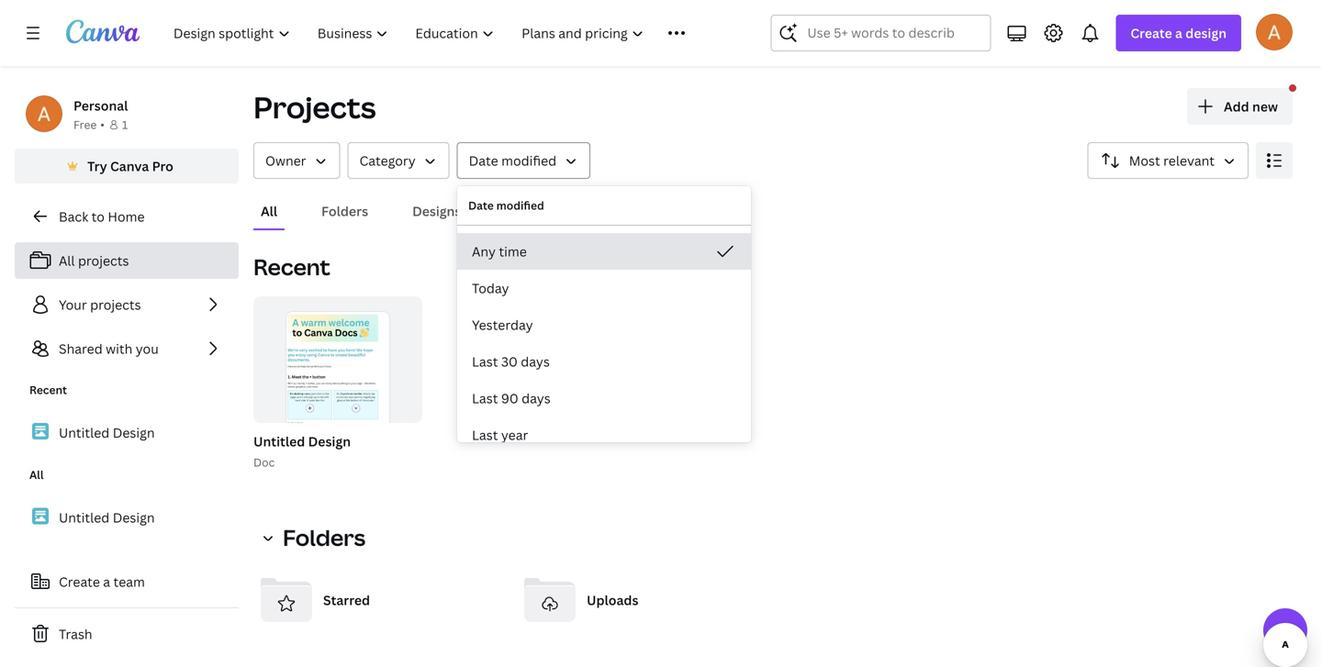 Task type: vqa. For each thing, say whether or not it's contained in the screenshot.
second Untitled Design link from the bottom's the Design
yes



Task type: describe. For each thing, give the bounding box(es) containing it.
Owner button
[[253, 142, 340, 179]]

last year option
[[457, 417, 751, 454]]

create a design
[[1131, 24, 1227, 42]]

new
[[1253, 98, 1278, 115]]

last for last 90 days
[[472, 390, 498, 407]]

yesterday option
[[457, 307, 751, 344]]

to
[[92, 208, 105, 225]]

all for "all" button
[[261, 203, 277, 220]]

try canva pro
[[87, 158, 174, 175]]

back to home link
[[15, 198, 239, 235]]

all projects link
[[15, 242, 239, 279]]

last 30 days option
[[457, 344, 751, 380]]

untitled for 2nd untitled design link from the bottom of the page
[[59, 424, 110, 442]]

shared with you link
[[15, 331, 239, 367]]

untitled design for 1st untitled design link from the bottom
[[59, 509, 155, 527]]

modified inside button
[[502, 152, 557, 169]]

designs button
[[405, 194, 469, 229]]

your projects link
[[15, 287, 239, 323]]

most
[[1129, 152, 1161, 169]]

last for last 30 days
[[472, 353, 498, 371]]

2 untitled design link from the top
[[15, 498, 239, 537]]

home
[[108, 208, 145, 225]]

any time button
[[457, 233, 751, 270]]

design
[[1186, 24, 1227, 42]]

date modified inside button
[[469, 152, 557, 169]]

back
[[59, 208, 88, 225]]

list box containing any time
[[457, 233, 751, 454]]

Sort by button
[[1088, 142, 1249, 179]]

design inside untitled design doc
[[308, 433, 351, 451]]

time
[[499, 243, 527, 260]]

apple lee image
[[1256, 14, 1293, 50]]

add
[[1224, 98, 1250, 115]]

year
[[501, 427, 528, 444]]

Date modified button
[[457, 142, 591, 179]]

today
[[472, 280, 509, 297]]

a for team
[[103, 574, 110, 591]]

folders button
[[253, 520, 377, 557]]

add new
[[1224, 98, 1278, 115]]

projects
[[253, 87, 376, 127]]

90
[[501, 390, 519, 407]]

all for all projects
[[59, 252, 75, 270]]

add new button
[[1188, 88, 1293, 125]]

projects for all projects
[[78, 252, 129, 270]]

relevant
[[1164, 152, 1215, 169]]

days for last 30 days
[[521, 353, 550, 371]]

0 horizontal spatial recent
[[29, 383, 67, 398]]

design for 2nd untitled design link from the bottom of the page
[[113, 424, 155, 442]]

date inside button
[[469, 152, 498, 169]]

1 untitled design link from the top
[[15, 413, 239, 452]]

untitled design button
[[253, 431, 351, 454]]

today option
[[457, 270, 751, 307]]

folders inside dropdown button
[[283, 523, 366, 553]]

design for 1st untitled design link from the bottom
[[113, 509, 155, 527]]

most relevant
[[1129, 152, 1215, 169]]

list containing all projects
[[15, 242, 239, 367]]

pro
[[152, 158, 174, 175]]

any time option
[[457, 233, 751, 270]]

30
[[501, 353, 518, 371]]

create a team button
[[15, 564, 239, 601]]

0 horizontal spatial all
[[29, 467, 44, 483]]

1
[[122, 117, 128, 132]]

create for create a design
[[1131, 24, 1173, 42]]

create a design button
[[1116, 15, 1242, 51]]

•
[[100, 117, 105, 132]]



Task type: locate. For each thing, give the bounding box(es) containing it.
date right designs at the top of page
[[468, 198, 494, 213]]

projects right your
[[90, 296, 141, 314]]

your projects
[[59, 296, 141, 314]]

untitled design link
[[15, 413, 239, 452], [15, 498, 239, 537]]

last 30 days
[[472, 353, 550, 371]]

days inside button
[[522, 390, 551, 407]]

today button
[[457, 270, 751, 307]]

all button
[[253, 194, 285, 229]]

0 vertical spatial a
[[1176, 24, 1183, 42]]

doc
[[253, 455, 275, 470]]

a inside button
[[103, 574, 110, 591]]

starred
[[323, 592, 370, 609]]

recent
[[253, 252, 330, 282], [29, 383, 67, 398]]

back to home
[[59, 208, 145, 225]]

folders
[[322, 203, 368, 220], [283, 523, 366, 553]]

1 horizontal spatial all
[[59, 252, 75, 270]]

folders down category in the top left of the page
[[322, 203, 368, 220]]

trash
[[59, 626, 92, 643]]

Category button
[[348, 142, 450, 179]]

2 last from the top
[[472, 390, 498, 407]]

yesterday
[[472, 316, 533, 334]]

last 30 days button
[[457, 344, 751, 380]]

0 vertical spatial untitled design link
[[15, 413, 239, 452]]

free •
[[73, 117, 105, 132]]

2 vertical spatial last
[[472, 427, 498, 444]]

untitled design
[[59, 424, 155, 442], [59, 509, 155, 527]]

1 vertical spatial folders
[[283, 523, 366, 553]]

1 vertical spatial projects
[[90, 296, 141, 314]]

last
[[472, 353, 498, 371], [472, 390, 498, 407], [472, 427, 498, 444]]

1 horizontal spatial recent
[[253, 252, 330, 282]]

create left design
[[1131, 24, 1173, 42]]

days
[[521, 353, 550, 371], [522, 390, 551, 407]]

create a team
[[59, 574, 145, 591]]

a inside dropdown button
[[1176, 24, 1183, 42]]

top level navigation element
[[162, 15, 727, 51], [162, 15, 727, 51]]

any
[[472, 243, 496, 260]]

design
[[113, 424, 155, 442], [308, 433, 351, 451], [113, 509, 155, 527]]

list box
[[457, 233, 751, 454]]

uploads link
[[517, 568, 766, 634]]

1 date from the top
[[469, 152, 498, 169]]

projects
[[78, 252, 129, 270], [90, 296, 141, 314]]

personal
[[73, 97, 128, 114]]

days inside 'button'
[[521, 353, 550, 371]]

last inside button
[[472, 427, 498, 444]]

0 vertical spatial projects
[[78, 252, 129, 270]]

all projects
[[59, 252, 129, 270]]

1 horizontal spatial a
[[1176, 24, 1183, 42]]

untitled design for 2nd untitled design link from the bottom of the page
[[59, 424, 155, 442]]

days for last 90 days
[[522, 390, 551, 407]]

0 vertical spatial recent
[[253, 252, 330, 282]]

0 vertical spatial date
[[469, 152, 498, 169]]

0 vertical spatial untitled design
[[59, 424, 155, 442]]

0 vertical spatial days
[[521, 353, 550, 371]]

create inside button
[[59, 574, 100, 591]]

category
[[360, 152, 416, 169]]

uploads
[[587, 592, 639, 609]]

recent down shared
[[29, 383, 67, 398]]

all
[[261, 203, 277, 220], [59, 252, 75, 270], [29, 467, 44, 483]]

1 horizontal spatial create
[[1131, 24, 1173, 42]]

any time
[[472, 243, 527, 260]]

untitled up doc
[[253, 433, 305, 451]]

0 vertical spatial create
[[1131, 24, 1173, 42]]

1 vertical spatial date modified
[[468, 198, 544, 213]]

owner
[[265, 152, 306, 169]]

folders inside button
[[322, 203, 368, 220]]

last left year
[[472, 427, 498, 444]]

1 vertical spatial a
[[103, 574, 110, 591]]

a left design
[[1176, 24, 1183, 42]]

untitled design link down shared with you link
[[15, 413, 239, 452]]

create left team
[[59, 574, 100, 591]]

0 vertical spatial date modified
[[469, 152, 557, 169]]

canva
[[110, 158, 149, 175]]

shared
[[59, 340, 103, 358]]

try canva pro button
[[15, 149, 239, 184]]

untitled design down shared with you on the bottom
[[59, 424, 155, 442]]

a left team
[[103, 574, 110, 591]]

2 horizontal spatial all
[[261, 203, 277, 220]]

last for last year
[[472, 427, 498, 444]]

your
[[59, 296, 87, 314]]

untitled up create a team on the bottom of the page
[[59, 509, 110, 527]]

projects for your projects
[[90, 296, 141, 314]]

1 vertical spatial untitled design link
[[15, 498, 239, 537]]

last 90 days option
[[457, 380, 751, 417]]

last inside button
[[472, 390, 498, 407]]

trash link
[[15, 616, 239, 653]]

untitled for 1st untitled design link from the bottom
[[59, 509, 110, 527]]

1 untitled design from the top
[[59, 424, 155, 442]]

1 vertical spatial days
[[522, 390, 551, 407]]

0 vertical spatial last
[[472, 353, 498, 371]]

designs
[[412, 203, 461, 220]]

2 date from the top
[[468, 198, 494, 213]]

folders up starred
[[283, 523, 366, 553]]

create inside dropdown button
[[1131, 24, 1173, 42]]

0 vertical spatial all
[[261, 203, 277, 220]]

folders button
[[314, 194, 376, 229]]

last left 90
[[472, 390, 498, 407]]

untitled design doc
[[253, 433, 351, 470]]

0 vertical spatial modified
[[502, 152, 557, 169]]

try
[[87, 158, 107, 175]]

untitled design up create a team on the bottom of the page
[[59, 509, 155, 527]]

1 last from the top
[[472, 353, 498, 371]]

a for design
[[1176, 24, 1183, 42]]

2 date modified from the top
[[468, 198, 544, 213]]

yesterday button
[[457, 307, 751, 344]]

modified
[[502, 152, 557, 169], [497, 198, 544, 213]]

recent down "all" button
[[253, 252, 330, 282]]

date modified
[[469, 152, 557, 169], [468, 198, 544, 213]]

1 vertical spatial last
[[472, 390, 498, 407]]

days right 90
[[522, 390, 551, 407]]

team
[[113, 574, 145, 591]]

1 vertical spatial modified
[[497, 198, 544, 213]]

1 date modified from the top
[[469, 152, 557, 169]]

1 vertical spatial all
[[59, 252, 75, 270]]

list
[[15, 242, 239, 367]]

3 last from the top
[[472, 427, 498, 444]]

0 horizontal spatial create
[[59, 574, 100, 591]]

untitled design link up create a team button
[[15, 498, 239, 537]]

last left 30
[[472, 353, 498, 371]]

you
[[136, 340, 159, 358]]

None search field
[[771, 15, 991, 51]]

days right 30
[[521, 353, 550, 371]]

untitled
[[59, 424, 110, 442], [253, 433, 305, 451], [59, 509, 110, 527]]

date
[[469, 152, 498, 169], [468, 198, 494, 213]]

create
[[1131, 24, 1173, 42], [59, 574, 100, 591]]

1 vertical spatial date
[[468, 198, 494, 213]]

untitled inside untitled design doc
[[253, 433, 305, 451]]

starred link
[[253, 568, 502, 634]]

last year
[[472, 427, 528, 444]]

shared with you
[[59, 340, 159, 358]]

1 vertical spatial create
[[59, 574, 100, 591]]

0 horizontal spatial a
[[103, 574, 110, 591]]

1 vertical spatial untitled design
[[59, 509, 155, 527]]

untitled down shared
[[59, 424, 110, 442]]

Search search field
[[808, 16, 955, 51]]

2 vertical spatial all
[[29, 467, 44, 483]]

1 vertical spatial recent
[[29, 383, 67, 398]]

last 90 days button
[[457, 380, 751, 417]]

last year button
[[457, 417, 751, 454]]

with
[[106, 340, 133, 358]]

create for create a team
[[59, 574, 100, 591]]

2 untitled design from the top
[[59, 509, 155, 527]]

last 90 days
[[472, 390, 551, 407]]

a
[[1176, 24, 1183, 42], [103, 574, 110, 591]]

0 vertical spatial folders
[[322, 203, 368, 220]]

all inside button
[[261, 203, 277, 220]]

free
[[73, 117, 97, 132]]

last inside 'button'
[[472, 353, 498, 371]]

projects down 'back to home'
[[78, 252, 129, 270]]

date right the category button
[[469, 152, 498, 169]]



